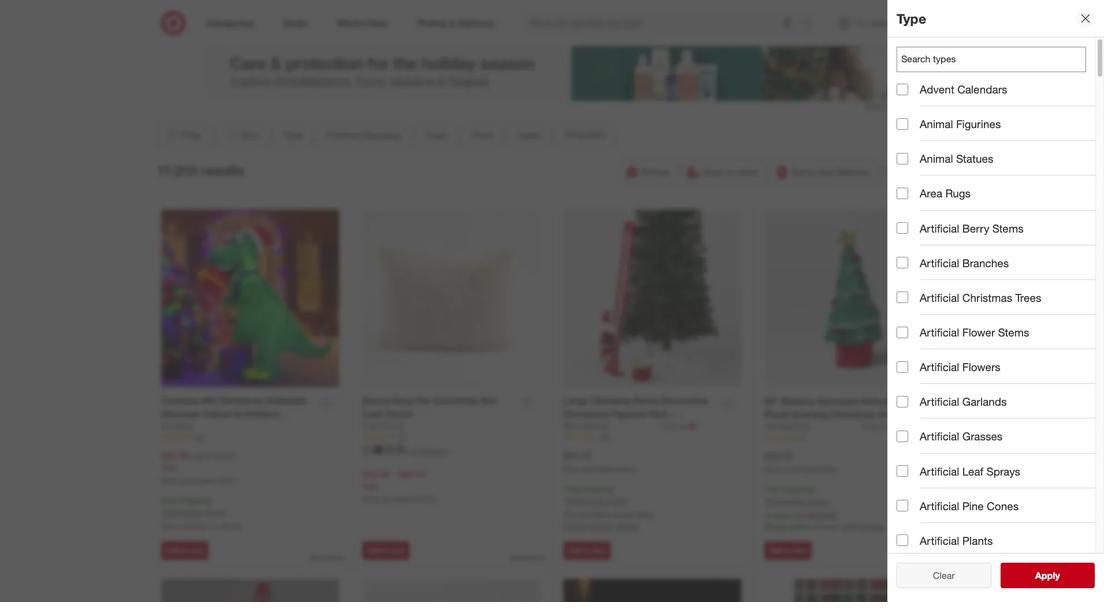 Task type: vqa. For each thing, say whether or not it's contained in the screenshot.
rightmost stores
yes



Task type: describe. For each thing, give the bounding box(es) containing it.
artificial for artificial flowers
[[920, 361, 960, 374]]

calendars
[[958, 83, 1008, 96]]

when inside $65.00 when purchased online
[[563, 465, 581, 474]]

trees
[[1016, 291, 1042, 304]]

63
[[197, 433, 205, 442]]

artificial leaf sprays
[[920, 465, 1021, 478]]

type inside dialog
[[897, 10, 926, 26]]

to for 20" battery operated animated plush dancing christmas tree sculpture - wondershop™ green
[[785, 547, 791, 556]]

cones
[[987, 500, 1019, 513]]

pickup
[[860, 522, 884, 532]]

large climbing santa decorative christmas figurine red - wondershop™
[[563, 395, 708, 433]]

17,915 results
[[157, 163, 244, 179]]

product grouping
[[327, 129, 401, 141]]

Artificial Christmas Trees checkbox
[[897, 292, 908, 304]]

animal for animal figurines
[[920, 117, 953, 131]]

grasses
[[963, 430, 1003, 443]]

2 lush from the top
[[362, 421, 380, 431]]

Artificial Plants checkbox
[[897, 535, 908, 547]]

same day delivery
[[791, 166, 870, 178]]

63 link
[[161, 432, 339, 443]]

clear
[[933, 570, 955, 582]]

online inside $30.00 when purchased online
[[819, 466, 838, 475]]

grouping
[[363, 129, 401, 141]]

shop
[[703, 166, 725, 178]]

artificial plants
[[920, 534, 993, 548]]

berry
[[963, 222, 990, 235]]

sprays
[[987, 465, 1021, 478]]

color
[[425, 129, 448, 141]]

to for large climbing santa decorative christmas figurine red - wondershop™
[[584, 547, 590, 556]]

deals
[[517, 129, 541, 141]]

artificial for artificial christmas trees
[[920, 291, 960, 304]]

Area Rugs checkbox
[[897, 188, 908, 199]]

check nearby stores button
[[563, 521, 638, 533]]

with
[[843, 522, 858, 532]]

artificial berry stems
[[920, 222, 1024, 235]]

christmas inside large climbing santa decorative christmas figurine red - wondershop™
[[563, 408, 609, 420]]

- inside emma faux fur comforter set - lush décor
[[498, 395, 502, 407]]

christmas down dinosaur on the bottom left of the page
[[161, 421, 206, 433]]

costway 6ft christmas inflatable dinosaur indoor & outdoor christmas decoration
[[161, 395, 307, 433]]

color button
[[415, 122, 457, 148]]

purchased inside '$43.49 - $84.40 sale when purchased online'
[[382, 495, 415, 504]]

apply button
[[1001, 563, 1095, 589]]

artificial pine cones
[[920, 500, 1019, 513]]

$30.00
[[765, 450, 792, 462]]

advent
[[920, 83, 955, 96]]

figurine
[[611, 408, 647, 420]]

sort
[[241, 129, 259, 141]]

emma faux fur comforter set - lush décor link
[[362, 395, 513, 421]]

add for emma faux fur comforter set - lush décor
[[368, 547, 381, 556]]

Artificial Grasses checkbox
[[897, 431, 908, 443]]

artificial for artificial berry stems
[[920, 222, 960, 235]]

clear button
[[897, 563, 991, 589]]

2 horizontal spatial sponsored
[[865, 101, 899, 110]]

stores inside free shipping * * exclusions apply. not available at glendale check nearby stores
[[616, 522, 638, 532]]

branches
[[963, 256, 1009, 270]]

leaf
[[963, 465, 984, 478]]

purchased inside $30.00 when purchased online
[[784, 466, 817, 475]]

Animal Statues checkbox
[[897, 153, 908, 165]]

costway for costway 6ft christmas inflatable dinosaur indoor & outdoor christmas decoration
[[161, 395, 199, 407]]

artificial for artificial plants
[[920, 534, 960, 548]]

ready
[[765, 522, 788, 532]]

262 link
[[563, 432, 741, 443]]

wondershop for christmas
[[563, 421, 610, 431]]

decoration
[[209, 421, 257, 433]]

20" battery operated animated plush dancing christmas tree sculpture - wondershop™ green
[[765, 396, 906, 434]]

sponsored for emma faux fur comforter set - lush décor
[[510, 554, 545, 563]]

large climbing santa decorative christmas figurine red - wondershop™ link
[[563, 395, 714, 433]]

only at ¬ for tree
[[862, 421, 897, 433]]

not for free shipping * * exclusions apply. not available in stores
[[161, 522, 174, 532]]

free shipping * * exclusions apply. not available in stores
[[161, 496, 241, 532]]

deals button
[[507, 122, 550, 148]]

shipping for $65.00
[[582, 484, 613, 494]]

$65.00 when purchased online
[[563, 450, 637, 474]]

sponsored for costway 6ft christmas inflatable dinosaur indoor & outdoor christmas decoration
[[309, 554, 344, 563]]

Artificial Berry Stems checkbox
[[897, 223, 908, 234]]

christmas up & at the bottom left of the page
[[218, 395, 264, 407]]

battery
[[782, 396, 814, 407]]

free inside free shipping * * exclusions apply. not available in stores
[[161, 496, 177, 506]]

plush
[[765, 409, 789, 420]]

Artificial Flower Stems checkbox
[[897, 327, 908, 338]]

rugs
[[946, 187, 971, 200]]

$159.99
[[205, 451, 234, 461]]

stock
[[773, 511, 793, 521]]

free shipping * * exclusions apply. in stock at  glendale ready within 6 hours with pickup
[[765, 485, 884, 532]]

Advent Calendars checkbox
[[897, 84, 908, 95]]

at down decorative
[[679, 421, 686, 431]]

sculpture
[[765, 422, 807, 434]]

artificial for artificial pine cones
[[920, 500, 960, 513]]

reg
[[191, 451, 203, 461]]

shop in store
[[703, 166, 758, 178]]

fur
[[416, 395, 430, 407]]

in inside free shipping * * exclusions apply. not available in stores
[[210, 522, 216, 532]]

add to cart button for emma faux fur comforter set - lush décor
[[362, 542, 410, 561]]

add for costway 6ft christmas inflatable dinosaur indoor & outdoor christmas decoration
[[166, 547, 180, 556]]

check
[[563, 522, 587, 532]]

lush decor
[[362, 421, 404, 431]]

$65.00
[[563, 450, 591, 461]]

cart for emma faux fur comforter set - lush décor
[[391, 547, 405, 556]]

- inside large climbing santa decorative christmas figurine red - wondershop™
[[670, 408, 673, 420]]

$55.99
[[161, 450, 189, 461]]

online inside '$43.49 - $84.40 sale when purchased online'
[[417, 495, 436, 504]]

cart for large climbing santa decorative christmas figurine red - wondershop™
[[592, 547, 606, 556]]

animal figurines
[[920, 117, 1001, 131]]

at inside free shipping * * exclusions apply. in stock at  glendale ready within 6 hours with pickup
[[795, 511, 802, 521]]

6 inside free shipping * * exclusions apply. in stock at  glendale ready within 6 hours with pickup
[[813, 522, 818, 532]]

wondershop™ inside large climbing santa decorative christmas figurine red - wondershop™
[[563, 421, 624, 433]]

emma
[[362, 395, 390, 407]]

fpo/apo button
[[555, 122, 615, 148]]

area
[[920, 187, 943, 200]]

shipping
[[903, 166, 940, 178]]

add for 20" battery operated animated plush dancing christmas tree sculpture - wondershop™ green
[[770, 547, 783, 556]]

advent calendars
[[920, 83, 1008, 96]]

artificial for artificial garlands
[[920, 395, 960, 409]]

sort button
[[215, 122, 269, 148]]

santa
[[633, 395, 658, 407]]

exclusions for $65.00
[[566, 496, 605, 506]]

within
[[790, 522, 811, 532]]

apply
[[1035, 570, 1060, 582]]

filter button
[[157, 122, 211, 148]]

large
[[563, 395, 589, 407]]

plants
[[963, 534, 993, 548]]

cart for 20" battery operated animated plush dancing christmas tree sculpture - wondershop™ green
[[793, 547, 807, 556]]

to for emma faux fur comforter set - lush décor
[[383, 547, 389, 556]]

Artificial Branches checkbox
[[897, 257, 908, 269]]

set
[[481, 395, 496, 407]]

comforter
[[433, 395, 479, 407]]

outdoor
[[244, 408, 280, 420]]

artificial flower stems
[[920, 326, 1030, 339]]

not for free shipping * * exclusions apply. not available at glendale check nearby stores
[[563, 510, 576, 520]]

apply. inside free shipping * * exclusions apply. not available in stores
[[205, 508, 227, 518]]

$84.40
[[399, 468, 426, 480]]

christmas inside type dialog
[[963, 291, 1013, 304]]

only for red
[[660, 421, 677, 431]]

to for costway 6ft christmas inflatable dinosaur indoor & outdoor christmas decoration
[[182, 547, 188, 556]]

lush inside emma faux fur comforter set - lush décor
[[362, 408, 384, 420]]

apply. for $65.00
[[607, 496, 629, 506]]

tree
[[878, 409, 897, 420]]

¬ for -
[[688, 421, 696, 432]]

search
[[796, 18, 824, 30]]

only at ¬ for -
[[660, 421, 696, 432]]

advertisement region
[[205, 43, 899, 101]]

type dialog
[[888, 0, 1104, 603]]

add to cart for 20" battery operated animated plush dancing christmas tree sculpture - wondershop™ green
[[770, 547, 807, 556]]

52
[[398, 433, 406, 442]]



Task type: locate. For each thing, give the bounding box(es) containing it.
*
[[613, 484, 615, 494], [814, 485, 817, 495], [210, 496, 213, 506], [563, 496, 566, 506], [765, 497, 767, 507], [161, 508, 164, 518]]

purchased inside $55.99 reg $159.99 sale when purchased online
[[181, 477, 214, 486]]

1 stores from the left
[[219, 522, 241, 532]]

2 costway from the top
[[161, 421, 193, 431]]

20" battery operated animated plush dancing christmas tree sculpture - wondershop™ green image
[[765, 210, 943, 388], [765, 210, 943, 388]]

wondershop™ down climbing
[[563, 421, 624, 433]]

only at ¬
[[660, 421, 696, 432], [862, 421, 897, 433]]

3 add to cart from the left
[[569, 547, 606, 556]]

free shipping * * exclusions apply. not available at glendale check nearby stores
[[563, 484, 654, 532]]

1 horizontal spatial exclusions apply. link
[[566, 496, 629, 506]]

2 add to cart button from the left
[[362, 542, 410, 561]]

artificial for artificial grasses
[[920, 430, 960, 443]]

product
[[327, 129, 360, 141]]

1 add from the left
[[166, 547, 180, 556]]

animal statues
[[920, 152, 994, 165]]

1 horizontal spatial type
[[897, 10, 926, 26]]

Artificial Flowers checkbox
[[897, 362, 908, 373]]

online inside $65.00 when purchased online
[[618, 465, 637, 474]]

wondershop link up 262 at the right
[[563, 421, 658, 432]]

not inside free shipping * * exclusions apply. not available at glendale check nearby stores
[[563, 510, 576, 520]]

lush decor link
[[362, 421, 404, 432]]

purchased down the $65.00
[[583, 465, 616, 474]]

wondershop down plush on the bottom right of the page
[[765, 422, 811, 432]]

1 to from the left
[[182, 547, 188, 556]]

0 horizontal spatial sale
[[161, 463, 177, 473]]

costway 6ft christmas inflatable dinosaur indoor & outdoor christmas decoration image
[[161, 210, 339, 388], [161, 210, 339, 388]]

1 vertical spatial stems
[[998, 326, 1030, 339]]

lush down emma
[[362, 408, 384, 420]]

free for $65.00
[[563, 484, 579, 494]]

costway link
[[161, 421, 193, 432]]

2 horizontal spatial shipping
[[783, 485, 814, 495]]

10 artificial from the top
[[920, 534, 960, 548]]

artificial christmas trees
[[920, 291, 1042, 304]]

shipping down $55.99 reg $159.99 sale when purchased online
[[179, 496, 210, 506]]

1 horizontal spatial apply.
[[607, 496, 629, 506]]

Animal Figurines checkbox
[[897, 118, 908, 130]]

costway 6ft christmas inflatable dinosaur indoor & outdoor christmas decoration link
[[161, 395, 312, 433]]

when inside $30.00 when purchased online
[[765, 466, 783, 475]]

4 add to cart from the left
[[770, 547, 807, 556]]

costway for costway
[[161, 421, 193, 431]]

available inside free shipping * * exclusions apply. not available at glendale check nearby stores
[[579, 510, 610, 520]]

stores
[[219, 522, 241, 532], [616, 522, 638, 532]]

0 horizontal spatial available
[[176, 522, 208, 532]]

at inside free shipping * * exclusions apply. not available at glendale check nearby stores
[[612, 510, 619, 520]]

glendale inside free shipping * * exclusions apply. not available at glendale check nearby stores
[[621, 510, 654, 520]]

artificial right artificial branches option
[[920, 256, 960, 270]]

price
[[472, 129, 493, 141]]

apply. down $55.99 reg $159.99 sale when purchased online
[[205, 508, 227, 518]]

1 vertical spatial 6
[[813, 522, 818, 532]]

large climbing santa decorative christmas figurine red - wondershop™ image
[[563, 210, 741, 388], [563, 210, 741, 388], [161, 580, 339, 603], [161, 580, 339, 603]]

3 add to cart button from the left
[[563, 542, 611, 561]]

0 horizontal spatial stores
[[219, 522, 241, 532]]

2 animal from the top
[[920, 152, 953, 165]]

purchased
[[583, 465, 616, 474], [784, 466, 817, 475], [181, 477, 214, 486], [382, 495, 415, 504]]

in inside "button"
[[727, 166, 735, 178]]

area rugs
[[920, 187, 971, 200]]

- inside '$43.49 - $84.40 sale when purchased online'
[[393, 468, 396, 480]]

6 link
[[765, 433, 943, 443]]

not inside free shipping * * exclusions apply. not available in stores
[[161, 522, 174, 532]]

costway inside costway 6ft christmas inflatable dinosaur indoor & outdoor christmas decoration
[[161, 395, 199, 407]]

exclusions inside free shipping * * exclusions apply. not available at glendale check nearby stores
[[566, 496, 605, 506]]

0 horizontal spatial free
[[161, 496, 177, 506]]

artificial for artificial branches
[[920, 256, 960, 270]]

glendale up hours
[[805, 511, 837, 521]]

2 horizontal spatial free
[[765, 485, 781, 495]]

shipping for $30.00
[[783, 485, 814, 495]]

exclusions up check
[[566, 496, 605, 506]]

- right set at the bottom left
[[498, 395, 502, 407]]

1 vertical spatial type
[[283, 129, 303, 141]]

¬ down tree
[[890, 421, 897, 433]]

artificial right artificial garlands option
[[920, 395, 960, 409]]

exclusions inside free shipping * * exclusions apply. in stock at  glendale ready within 6 hours with pickup
[[767, 497, 806, 507]]

inflatable
[[266, 395, 307, 407]]

sale inside $55.99 reg $159.99 sale when purchased online
[[161, 463, 177, 473]]

type inside button
[[283, 129, 303, 141]]

wondershop link down dancing
[[765, 421, 859, 433]]

price button
[[462, 122, 503, 148]]

green
[[879, 422, 906, 434]]

exclusions inside free shipping * * exclusions apply. not available in stores
[[164, 508, 203, 518]]

exclusions apply. link for $65.00
[[566, 496, 629, 506]]

$55.99 reg $159.99 sale when purchased online
[[161, 450, 235, 486]]

0 horizontal spatial glendale
[[621, 510, 654, 520]]

free down $55.99 reg $159.99 sale when purchased online
[[161, 496, 177, 506]]

1 horizontal spatial stores
[[616, 522, 638, 532]]

artificial up clear
[[920, 534, 960, 548]]

0 vertical spatial animal
[[920, 117, 953, 131]]

4 to from the left
[[785, 547, 791, 556]]

2 add to cart from the left
[[368, 547, 405, 556]]

christmas down operated
[[831, 409, 876, 420]]

$43.49 - $84.40 sale when purchased online
[[362, 468, 436, 504]]

glendale inside free shipping * * exclusions apply. in stock at  glendale ready within 6 hours with pickup
[[805, 511, 837, 521]]

0 vertical spatial lush
[[362, 408, 384, 420]]

5 artificial from the top
[[920, 361, 960, 374]]

0 horizontal spatial 6
[[800, 434, 804, 442]]

1 animal from the top
[[920, 117, 953, 131]]

0 vertical spatial 6
[[800, 434, 804, 442]]

stems
[[993, 222, 1024, 235], [998, 326, 1030, 339]]

0 vertical spatial type
[[897, 10, 926, 26]]

operated
[[817, 396, 858, 407]]

only down red
[[660, 421, 677, 431]]

0 horizontal spatial not
[[161, 522, 174, 532]]

stems for artificial berry stems
[[993, 222, 1024, 235]]

- down dancing
[[809, 422, 813, 434]]

wondershop™
[[563, 421, 624, 433], [816, 422, 876, 434]]

1 horizontal spatial in
[[727, 166, 735, 178]]

stores inside free shipping * * exclusions apply. not available in stores
[[219, 522, 241, 532]]

1 horizontal spatial exclusions
[[566, 496, 605, 506]]

shipping inside free shipping * * exclusions apply. not available at glendale check nearby stores
[[582, 484, 613, 494]]

when down $43.49
[[362, 495, 380, 504]]

available for at
[[579, 510, 610, 520]]

artificial right artificial flowers option
[[920, 361, 960, 374]]

christmas down large
[[563, 408, 609, 420]]

sale down the $55.99
[[161, 463, 177, 473]]

glendale up check nearby stores button
[[621, 510, 654, 520]]

when down the $65.00
[[563, 465, 581, 474]]

Artificial Leaf Sprays checkbox
[[897, 466, 908, 477]]

apply. inside free shipping * * exclusions apply. not available at glendale check nearby stores
[[607, 496, 629, 506]]

stems right flower
[[998, 326, 1030, 339]]

- right red
[[670, 408, 673, 420]]

faux
[[393, 395, 414, 407]]

wondershop link
[[563, 421, 658, 432], [765, 421, 859, 433]]

3 to from the left
[[584, 547, 590, 556]]

$43.49
[[362, 468, 390, 480]]

0 vertical spatial available
[[579, 510, 610, 520]]

type
[[897, 10, 926, 26], [283, 129, 303, 141]]

0 horizontal spatial only at ¬
[[660, 421, 696, 432]]

artificial right "artificial flower stems" "option"
[[920, 326, 960, 339]]

1 horizontal spatial shipping
[[582, 484, 613, 494]]

artificial left pine
[[920, 500, 960, 513]]

stems for artificial flower stems
[[998, 326, 1030, 339]]

only at ¬ down tree
[[862, 421, 897, 433]]

52 link
[[362, 432, 540, 443]]

1 horizontal spatial available
[[579, 510, 610, 520]]

when down the $55.99
[[161, 477, 179, 486]]

online
[[618, 465, 637, 474], [819, 466, 838, 475], [216, 477, 235, 486], [417, 495, 436, 504]]

0 vertical spatial stems
[[993, 222, 1024, 235]]

2 stores from the left
[[616, 522, 638, 532]]

shipping inside free shipping * * exclusions apply. in stock at  glendale ready within 6 hours with pickup
[[783, 485, 814, 495]]

1 horizontal spatial glendale
[[805, 511, 837, 521]]

cart
[[190, 547, 204, 556], [391, 547, 405, 556], [592, 547, 606, 556], [793, 547, 807, 556]]

0 vertical spatial sale
[[161, 463, 177, 473]]

Artificial Garlands checkbox
[[897, 396, 908, 408]]

1 vertical spatial available
[[176, 522, 208, 532]]

0 vertical spatial not
[[563, 510, 576, 520]]

at down tree
[[880, 422, 887, 432]]

- inside the 20" battery operated animated plush dancing christmas tree sculpture - wondershop™ green
[[809, 422, 813, 434]]

costway up dinosaur on the bottom left of the page
[[161, 395, 199, 407]]

3 add from the left
[[569, 547, 582, 556]]

6 left hours
[[813, 522, 818, 532]]

purchased inside $65.00 when purchased online
[[583, 465, 616, 474]]

artificial garlands
[[920, 395, 1007, 409]]

online inside $55.99 reg $159.99 sale when purchased online
[[216, 477, 235, 486]]

1 horizontal spatial not
[[563, 510, 576, 520]]

¬
[[688, 421, 696, 432], [890, 421, 897, 433]]

artificial
[[920, 222, 960, 235], [920, 256, 960, 270], [920, 291, 960, 304], [920, 326, 960, 339], [920, 361, 960, 374], [920, 395, 960, 409], [920, 430, 960, 443], [920, 465, 960, 478], [920, 500, 960, 513], [920, 534, 960, 548]]

free for $30.00
[[765, 485, 781, 495]]

free inside free shipping * * exclusions apply. not available at glendale check nearby stores
[[563, 484, 579, 494]]

2 add from the left
[[368, 547, 381, 556]]

at up nearby
[[612, 510, 619, 520]]

1 horizontal spatial only
[[862, 422, 878, 432]]

artificial left leaf
[[920, 465, 960, 478]]

free down the $65.00
[[563, 484, 579, 494]]

2 horizontal spatial exclusions apply. link
[[767, 497, 830, 507]]

flower
[[963, 326, 995, 339]]

same
[[791, 166, 815, 178]]

3 cart from the left
[[592, 547, 606, 556]]

1 add to cart from the left
[[166, 547, 204, 556]]

cart for costway 6ft christmas inflatable dinosaur indoor & outdoor christmas decoration
[[190, 547, 204, 556]]

none text field inside type dialog
[[897, 47, 1086, 72]]

wondershop™ down operated
[[816, 422, 876, 434]]

day
[[818, 166, 834, 178]]

in
[[765, 511, 771, 521]]

statues
[[956, 152, 994, 165]]

exclusions apply. link down $55.99 reg $159.99 sale when purchased online
[[164, 508, 227, 518]]

results
[[201, 163, 244, 179]]

0 horizontal spatial sponsored
[[309, 554, 344, 563]]

only for christmas
[[862, 422, 878, 432]]

1 vertical spatial in
[[210, 522, 216, 532]]

add to cart button for 20" battery operated animated plush dancing christmas tree sculpture - wondershop™ green
[[765, 542, 812, 561]]

1 vertical spatial costway
[[161, 421, 193, 431]]

4 add to cart button from the left
[[765, 542, 812, 561]]

animal up shipping
[[920, 152, 953, 165]]

wondershop link for wondershop™
[[563, 421, 658, 432]]

0 horizontal spatial wondershop link
[[563, 421, 658, 432]]

3pc fabric gnome christmas figurine set - wondershop™ white/red image
[[362, 580, 540, 603], [362, 580, 540, 603]]

artificial right 'artificial christmas trees' option at the right of the page
[[920, 291, 960, 304]]

nuloom clara high-low tartan plaid area rug image
[[765, 580, 943, 603], [765, 580, 943, 603]]

0 horizontal spatial ¬
[[688, 421, 696, 432]]

2 horizontal spatial apply.
[[808, 497, 830, 507]]

wondershop for plush
[[765, 422, 811, 432]]

2 horizontal spatial exclusions
[[767, 497, 806, 507]]

exclusions apply. link up nearby
[[566, 496, 629, 506]]

add to cart for emma faux fur comforter set - lush décor
[[368, 547, 405, 556]]

at up within
[[795, 511, 802, 521]]

artificial for artificial flower stems
[[920, 326, 960, 339]]

glendale for $30.00
[[805, 511, 837, 521]]

décor
[[386, 408, 413, 420]]

sale for $43.49
[[362, 482, 378, 491]]

apply. inside free shipping * * exclusions apply. in stock at  glendale ready within 6 hours with pickup
[[808, 497, 830, 507]]

0 horizontal spatial exclusions apply. link
[[164, 508, 227, 518]]

2 to from the left
[[383, 547, 389, 556]]

exclusions for $30.00
[[767, 497, 806, 507]]

exclusions apply. link
[[566, 496, 629, 506], [767, 497, 830, 507], [164, 508, 227, 518]]

exclusions apply. link for $30.00
[[767, 497, 830, 507]]

christmas down the branches
[[963, 291, 1013, 304]]

1 vertical spatial not
[[161, 522, 174, 532]]

None text field
[[897, 47, 1086, 72]]

What can we help you find? suggestions appear below search field
[[523, 10, 804, 36]]

3 artificial from the top
[[920, 291, 960, 304]]

artificial down area rugs
[[920, 222, 960, 235]]

free inside free shipping * * exclusions apply. in stock at  glendale ready within 6 hours with pickup
[[765, 485, 781, 495]]

¬ for tree
[[890, 421, 897, 433]]

0 horizontal spatial apply.
[[205, 508, 227, 518]]

climbing
[[591, 395, 630, 407]]

product grouping button
[[317, 122, 411, 148]]

add to cart for large climbing santa decorative christmas figurine red - wondershop™
[[569, 547, 606, 556]]

dinosaur
[[161, 408, 201, 420]]

emma faux fur comforter set - lush décor
[[362, 395, 502, 420]]

0 horizontal spatial in
[[210, 522, 216, 532]]

exclusions down $55.99 reg $159.99 sale when purchased online
[[164, 508, 203, 518]]

wondershop up 262 at the right
[[563, 421, 610, 431]]

artificial right artificial grasses option
[[920, 430, 960, 443]]

6ft
[[202, 395, 216, 407]]

1 add to cart button from the left
[[161, 542, 209, 561]]

2 cart from the left
[[391, 547, 405, 556]]

4 add from the left
[[770, 547, 783, 556]]

sale down $43.49
[[362, 482, 378, 491]]

apply.
[[607, 496, 629, 506], [808, 497, 830, 507], [205, 508, 227, 518]]

wondershop™ inside the 20" battery operated animated plush dancing christmas tree sculpture - wondershop™ green
[[816, 422, 876, 434]]

costway 8ft inflatable christmas dachshund arch yard decoration with leds & air blower image
[[563, 580, 741, 603], [563, 580, 741, 603]]

artificial grasses
[[920, 430, 1003, 443]]

1 horizontal spatial 6
[[813, 522, 818, 532]]

1 horizontal spatial only at ¬
[[862, 421, 897, 433]]

1 costway from the top
[[161, 395, 199, 407]]

emma faux fur comforter set - lush décor image
[[362, 210, 540, 388], [362, 210, 540, 388]]

1 horizontal spatial ¬
[[890, 421, 897, 433]]

262
[[599, 433, 611, 442]]

search button
[[796, 10, 824, 38]]

1 horizontal spatial wondershop
[[765, 422, 811, 432]]

1 horizontal spatial sponsored
[[510, 554, 545, 563]]

available
[[579, 510, 610, 520], [176, 522, 208, 532]]

shipping down $65.00 when purchased online
[[582, 484, 613, 494]]

0 vertical spatial in
[[727, 166, 735, 178]]

stems right berry
[[993, 222, 1024, 235]]

apply. for $30.00
[[808, 497, 830, 507]]

glendale
[[621, 510, 654, 520], [805, 511, 837, 521]]

6 inside 6 link
[[800, 434, 804, 442]]

sale inside '$43.49 - $84.40 sale when purchased online'
[[362, 482, 378, 491]]

artificial for artificial leaf sprays
[[920, 465, 960, 478]]

1 horizontal spatial wondershop™
[[816, 422, 876, 434]]

8 artificial from the top
[[920, 465, 960, 478]]

1 lush from the top
[[362, 408, 384, 420]]

sale for $55.99
[[161, 463, 177, 473]]

lush left decor
[[362, 421, 380, 431]]

shipping down $30.00 when purchased online on the right of the page
[[783, 485, 814, 495]]

artificial branches
[[920, 256, 1009, 270]]

1 artificial from the top
[[920, 222, 960, 235]]

available inside free shipping * * exclusions apply. not available in stores
[[176, 522, 208, 532]]

online up free shipping * * exclusions apply. in stock at  glendale ready within 6 hours with pickup
[[819, 466, 838, 475]]

purchased down "$84.40"
[[382, 495, 415, 504]]

1 horizontal spatial sale
[[362, 482, 378, 491]]

9 artificial from the top
[[920, 500, 960, 513]]

0 vertical spatial costway
[[161, 395, 199, 407]]

0 horizontal spatial wondershop™
[[563, 421, 624, 433]]

add
[[166, 547, 180, 556], [368, 547, 381, 556], [569, 547, 582, 556], [770, 547, 783, 556]]

6 artificial from the top
[[920, 395, 960, 409]]

when
[[563, 465, 581, 474], [765, 466, 783, 475], [161, 477, 179, 486], [362, 495, 380, 504]]

0 horizontal spatial wondershop
[[563, 421, 610, 431]]

when down $30.00
[[765, 466, 783, 475]]

0 horizontal spatial shipping
[[179, 496, 210, 506]]

exclusions up stock
[[767, 497, 806, 507]]

fpo/apo
[[565, 129, 605, 141]]

not
[[563, 510, 576, 520], [161, 522, 174, 532]]

0 horizontal spatial only
[[660, 421, 677, 431]]

17,915
[[157, 163, 198, 179]]

purchased down $30.00
[[784, 466, 817, 475]]

hours
[[820, 522, 840, 532]]

purchased down the reg
[[181, 477, 214, 486]]

0 horizontal spatial type
[[283, 129, 303, 141]]

add to cart for costway 6ft christmas inflatable dinosaur indoor & outdoor christmas decoration
[[166, 547, 204, 556]]

apply. up nearby
[[607, 496, 629, 506]]

wondershop link for sculpture
[[765, 421, 859, 433]]

1 vertical spatial animal
[[920, 152, 953, 165]]

available for in
[[176, 522, 208, 532]]

online down 262 link
[[618, 465, 637, 474]]

decor
[[382, 421, 404, 431]]

add to cart button for large climbing santa decorative christmas figurine red - wondershop™
[[563, 542, 611, 561]]

Artificial Pine Cones checkbox
[[897, 501, 908, 512]]

4 cart from the left
[[793, 547, 807, 556]]

1 horizontal spatial free
[[563, 484, 579, 494]]

1 cart from the left
[[190, 547, 204, 556]]

$30.00 when purchased online
[[765, 450, 838, 475]]

only up 6 link in the bottom of the page
[[862, 422, 878, 432]]

only at ¬ down red
[[660, 421, 696, 432]]

4 artificial from the top
[[920, 326, 960, 339]]

in
[[727, 166, 735, 178], [210, 522, 216, 532]]

to
[[182, 547, 188, 556], [383, 547, 389, 556], [584, 547, 590, 556], [785, 547, 791, 556]]

add for large climbing santa decorative christmas figurine red - wondershop™
[[569, 547, 582, 556]]

christmas
[[963, 291, 1013, 304], [218, 395, 264, 407], [563, 408, 609, 420], [831, 409, 876, 420], [161, 421, 206, 433]]

free up in
[[765, 485, 781, 495]]

online down $159.99
[[216, 477, 235, 486]]

apply. up hours
[[808, 497, 830, 507]]

6
[[800, 434, 804, 442], [813, 522, 818, 532]]

animal right animal figurines option
[[920, 117, 953, 131]]

exclusions apply. link up stock
[[767, 497, 830, 507]]

1 horizontal spatial wondershop link
[[765, 421, 859, 433]]

7 artificial from the top
[[920, 430, 960, 443]]

¬ down decorative
[[688, 421, 696, 432]]

when inside '$43.49 - $84.40 sale when purchased online'
[[362, 495, 380, 504]]

online down "$84.40"
[[417, 495, 436, 504]]

when inside $55.99 reg $159.99 sale when purchased online
[[161, 477, 179, 486]]

1 vertical spatial lush
[[362, 421, 380, 431]]

add to cart button for costway 6ft christmas inflatable dinosaur indoor & outdoor christmas decoration
[[161, 542, 209, 561]]

costway
[[161, 395, 199, 407], [161, 421, 193, 431]]

2 artificial from the top
[[920, 256, 960, 270]]

6 down dancing
[[800, 434, 804, 442]]

- right $43.49
[[393, 468, 396, 480]]

shipping
[[582, 484, 613, 494], [783, 485, 814, 495], [179, 496, 210, 506]]

animal for animal statues
[[920, 152, 953, 165]]

shipping button
[[882, 159, 947, 185]]

costway down dinosaur on the bottom left of the page
[[161, 421, 193, 431]]

christmas inside the 20" battery operated animated plush dancing christmas tree sculpture - wondershop™ green
[[831, 409, 876, 420]]

glendale for $65.00
[[621, 510, 654, 520]]

0 horizontal spatial exclusions
[[164, 508, 203, 518]]

1 vertical spatial sale
[[362, 482, 378, 491]]

shipping inside free shipping * * exclusions apply. not available in stores
[[179, 496, 210, 506]]

20" battery operated animated plush dancing christmas tree sculpture - wondershop™ green link
[[765, 395, 916, 434]]

sponsored
[[865, 101, 899, 110], [309, 554, 344, 563], [510, 554, 545, 563]]



